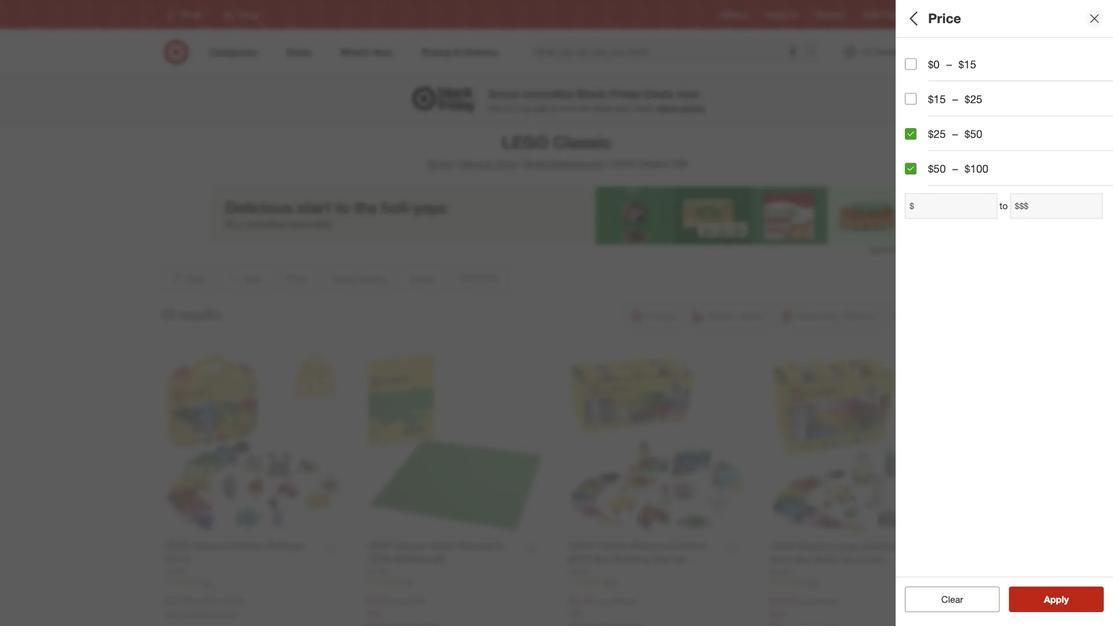Task type: vqa. For each thing, say whether or not it's contained in the screenshot.
Add to cart button
no



Task type: describe. For each thing, give the bounding box(es) containing it.
price $25  –  $50; $50  –  $100
[[905, 46, 994, 71]]

deals
[[593, 103, 612, 113]]

$13.79
[[164, 595, 192, 607]]

$32.49 reg $34.99 sale
[[770, 596, 838, 619]]

out
[[968, 211, 984, 224]]

stock
[[999, 211, 1026, 224]]

deals inside "button"
[[905, 131, 935, 144]]

$34.99
[[814, 597, 838, 607]]

0 vertical spatial lego
[[502, 132, 549, 152]]

(18)
[[672, 158, 687, 169]]

142
[[402, 578, 414, 587]]

clear button
[[905, 587, 1000, 613]]

guest rating
[[905, 90, 974, 104]]

$22.49 reg $24.99 sale
[[568, 595, 637, 618]]

all
[[961, 594, 970, 605]]

find
[[921, 10, 934, 19]]

search
[[801, 48, 829, 59]]

see
[[1032, 594, 1049, 605]]

msrp
[[194, 596, 218, 606]]

each
[[614, 103, 632, 113]]

&
[[552, 103, 557, 113]]

$0  –  $15 checkbox
[[905, 58, 917, 70]]

week.
[[634, 103, 656, 113]]

What can we help you find? suggestions appear below search field
[[527, 39, 809, 65]]

purchased
[[184, 611, 218, 619]]

$24.99
[[612, 596, 637, 606]]

sale for $4.99
[[366, 608, 382, 618]]

start
[[658, 103, 677, 113]]

search button
[[801, 39, 829, 67]]

target inside lego classic target / ways to shop / brand experiences / lego classic (18)
[[426, 158, 452, 169]]

target link
[[426, 158, 452, 169]]

include
[[929, 211, 965, 224]]

all
[[905, 10, 921, 26]]

apply
[[1044, 594, 1069, 605]]

redcard
[[817, 10, 845, 19]]

results for 18 results
[[179, 307, 222, 323]]

$4.99 reg $5.99 sale
[[366, 595, 425, 618]]

find
[[560, 103, 573, 113]]

$15  –  $25
[[929, 92, 983, 106]]

sponsored
[[871, 245, 905, 254]]

price for price
[[929, 10, 962, 26]]

score incredible black friday deals now save on top gifts & find new deals each week. start saving
[[489, 87, 705, 113]]

$50  –  $100
[[929, 162, 989, 175]]

registry link
[[721, 10, 747, 19]]

experiences
[[552, 158, 604, 169]]

shop
[[495, 158, 517, 169]]

target circle
[[863, 10, 902, 19]]

398 link
[[770, 578, 949, 588]]

1 vertical spatial lego
[[612, 158, 637, 169]]

$13.79 msrp $19.99 when purchased online
[[164, 595, 244, 619]]

18 results
[[160, 307, 222, 323]]

gifts
[[534, 103, 550, 113]]

save
[[489, 103, 506, 113]]

brand
[[525, 158, 550, 169]]

see results
[[1032, 594, 1082, 605]]

apply button
[[1010, 587, 1104, 613]]

1 horizontal spatial target
[[863, 10, 882, 19]]

1 vertical spatial $50
[[965, 127, 983, 141]]

redcard link
[[817, 10, 845, 19]]

$19.99
[[220, 596, 244, 606]]

none text field inside the price dialog
[[905, 193, 998, 219]]

registry
[[721, 10, 747, 19]]

$32.49
[[770, 596, 798, 607]]

$100 inside the price dialog
[[965, 162, 989, 175]]

online
[[219, 611, 238, 619]]

top
[[520, 103, 532, 113]]

clear for clear all
[[936, 594, 958, 605]]

now
[[677, 87, 699, 100]]

when
[[164, 611, 183, 619]]

2 vertical spatial $25
[[929, 127, 946, 141]]

brand experiences link
[[525, 158, 604, 169]]

price dialog
[[896, 0, 1114, 626]]

sale for $32.49
[[770, 609, 786, 619]]

$25  –  $50
[[929, 127, 983, 141]]

circle
[[884, 10, 902, 19]]

2 vertical spatial $50
[[929, 162, 946, 175]]

friday
[[609, 87, 641, 100]]

398
[[806, 579, 818, 587]]

$15  –  $25 checkbox
[[905, 93, 917, 105]]

to inside the price dialog
[[1000, 200, 1008, 212]]

find stores
[[921, 10, 956, 19]]

all filters dialog
[[896, 0, 1114, 626]]

stores
[[936, 10, 956, 19]]

weekly ad
[[765, 10, 798, 19]]

guest
[[905, 90, 936, 104]]

deals inside "score incredible black friday deals now save on top gifts & find new deals each week. start saving"
[[644, 87, 674, 100]]



Task type: locate. For each thing, give the bounding box(es) containing it.
0 horizontal spatial deals
[[644, 87, 674, 100]]

sale inside the $22.49 reg $24.99 sale
[[568, 608, 584, 618]]

saving
[[680, 103, 705, 113]]

sale down the "$4.99"
[[366, 608, 382, 618]]

of
[[987, 211, 996, 224]]

434 link
[[164, 578, 343, 587]]

0 vertical spatial to
[[484, 158, 493, 169]]

1 vertical spatial classic
[[639, 158, 669, 169]]

rating
[[939, 90, 974, 104]]

2 horizontal spatial reg
[[800, 597, 812, 607]]

0 horizontal spatial target
[[426, 158, 452, 169]]

reg
[[391, 596, 403, 606], [598, 596, 610, 606], [800, 597, 812, 607]]

1 horizontal spatial $50
[[950, 61, 963, 71]]

classic left (18)
[[639, 158, 669, 169]]

results right 18
[[179, 307, 222, 323]]

weekly
[[765, 10, 788, 19]]

2 horizontal spatial sale
[[770, 609, 786, 619]]

$0
[[929, 57, 940, 71]]

0 vertical spatial $100
[[977, 61, 994, 71]]

include out of stock
[[929, 211, 1026, 224]]

$50 up $50  –  $100
[[965, 127, 983, 141]]

deals up $50  –  $100 checkbox
[[905, 131, 935, 144]]

$25 left $0
[[905, 61, 918, 71]]

None text field
[[905, 193, 998, 219]]

reg for $32.49
[[800, 597, 812, 607]]

$25 right $25  –  $50 checkbox
[[929, 127, 946, 141]]

reg inside $32.49 reg $34.99 sale
[[800, 597, 812, 607]]

$5.99
[[405, 596, 425, 606]]

1 horizontal spatial results
[[1052, 594, 1082, 605]]

0 horizontal spatial $25
[[905, 61, 918, 71]]

0 horizontal spatial lego
[[502, 132, 549, 152]]

target left "circle"
[[863, 10, 882, 19]]

results
[[179, 307, 222, 323], [1052, 594, 1082, 605]]

$50 right $50;
[[950, 61, 963, 71]]

0 horizontal spatial results
[[179, 307, 222, 323]]

new
[[575, 103, 590, 113]]

1 vertical spatial $15
[[929, 92, 946, 106]]

advertisement region
[[209, 187, 905, 245]]

to inside lego classic target / ways to shop / brand experiences / lego classic (18)
[[484, 158, 493, 169]]

sale down $32.49
[[770, 609, 786, 619]]

sale inside $32.49 reg $34.99 sale
[[770, 609, 786, 619]]

price
[[929, 10, 962, 26], [905, 46, 933, 59]]

ad
[[790, 10, 798, 19]]

$25 for price $25  –  $50; $50  –  $100
[[905, 61, 918, 71]]

see results button
[[1010, 587, 1104, 613]]

results for see results
[[1052, 594, 1082, 605]]

reg inside the '$4.99 reg $5.99 sale'
[[391, 596, 403, 606]]

2 clear from the left
[[942, 594, 964, 605]]

1 vertical spatial $25
[[965, 92, 983, 106]]

1 vertical spatial deals
[[905, 131, 935, 144]]

0 horizontal spatial to
[[484, 158, 493, 169]]

reg down 398
[[800, 597, 812, 607]]

/
[[454, 158, 457, 169], [519, 158, 523, 169], [606, 158, 609, 169]]

deals button
[[905, 119, 1114, 160]]

1 vertical spatial target
[[426, 158, 452, 169]]

1 horizontal spatial reg
[[598, 596, 610, 606]]

sale down $22.49
[[568, 608, 584, 618]]

clear all
[[936, 594, 970, 605]]

434
[[200, 578, 212, 587]]

lego right the experiences
[[612, 158, 637, 169]]

1 / from the left
[[454, 158, 457, 169]]

$15 right $15  –  $25 option
[[929, 92, 946, 106]]

3 / from the left
[[606, 158, 609, 169]]

$4.99
[[366, 595, 389, 607]]

0 horizontal spatial classic
[[553, 132, 612, 152]]

reg down 525
[[598, 596, 610, 606]]

target left ways
[[426, 158, 452, 169]]

on
[[509, 103, 518, 113]]

0 horizontal spatial $15
[[929, 92, 946, 106]]

2 / from the left
[[519, 158, 523, 169]]

0 vertical spatial $25
[[905, 61, 918, 71]]

ways
[[460, 158, 482, 169]]

1 horizontal spatial to
[[1000, 200, 1008, 212]]

$100 inside price $25  –  $50; $50  –  $100
[[977, 61, 994, 71]]

$22.49
[[568, 595, 596, 607]]

525
[[604, 578, 616, 587]]

$100 down the $25  –  $50
[[965, 162, 989, 175]]

to left shop
[[484, 158, 493, 169]]

$25
[[905, 61, 918, 71], [965, 92, 983, 106], [929, 127, 946, 141]]

0 horizontal spatial sale
[[366, 608, 382, 618]]

0 horizontal spatial $50
[[929, 162, 946, 175]]

$50 inside price $25  –  $50; $50  –  $100
[[950, 61, 963, 71]]

find stores link
[[921, 10, 956, 19]]

results right the see
[[1052, 594, 1082, 605]]

$50 right $50  –  $100 checkbox
[[929, 162, 946, 175]]

black
[[577, 87, 606, 100]]

142 link
[[366, 578, 545, 587]]

$15
[[959, 57, 977, 71], [929, 92, 946, 106]]

incredible
[[522, 87, 574, 100]]

525 link
[[568, 578, 747, 587]]

$100
[[977, 61, 994, 71], [965, 162, 989, 175]]

fpo/apo
[[905, 171, 955, 185]]

clear
[[936, 594, 958, 605], [942, 594, 964, 605]]

None text field
[[1011, 193, 1103, 219]]

$0  –  $15
[[929, 57, 977, 71]]

0 vertical spatial target
[[863, 10, 882, 19]]

lego classic target / ways to shop / brand experiences / lego classic (18)
[[426, 132, 687, 169]]

0 vertical spatial deals
[[644, 87, 674, 100]]

$25 inside price $25  –  $50; $50  –  $100
[[905, 61, 918, 71]]

lego
[[502, 132, 549, 152], [612, 158, 637, 169]]

sale inside the '$4.99 reg $5.99 sale'
[[366, 608, 382, 618]]

all filters
[[905, 10, 961, 26]]

results inside button
[[1052, 594, 1082, 605]]

$25 up the $25  –  $50
[[965, 92, 983, 106]]

clear inside "button"
[[942, 594, 964, 605]]

0 vertical spatial $15
[[959, 57, 977, 71]]

0 vertical spatial results
[[179, 307, 222, 323]]

clear for clear
[[942, 594, 964, 605]]

target
[[863, 10, 882, 19], [426, 158, 452, 169]]

0 horizontal spatial reg
[[391, 596, 403, 606]]

ways to shop link
[[460, 158, 517, 169]]

$25  –  $50 checkbox
[[905, 128, 917, 140]]

/ right shop
[[519, 158, 523, 169]]

reg for $4.99
[[391, 596, 403, 606]]

1 vertical spatial price
[[905, 46, 933, 59]]

1 clear from the left
[[936, 594, 958, 605]]

$25 for $15  –  $25
[[965, 92, 983, 106]]

$50;
[[932, 61, 948, 71]]

1 horizontal spatial classic
[[639, 158, 669, 169]]

0 horizontal spatial /
[[454, 158, 457, 169]]

guest rating button
[[905, 78, 1114, 119]]

2 horizontal spatial /
[[606, 158, 609, 169]]

price inside dialog
[[929, 10, 962, 26]]

/ right the experiences
[[606, 158, 609, 169]]

$100 right $0  –  $15
[[977, 61, 994, 71]]

classic up the experiences
[[553, 132, 612, 152]]

1 vertical spatial results
[[1052, 594, 1082, 605]]

clear all button
[[905, 587, 1000, 613]]

1 vertical spatial to
[[1000, 200, 1008, 212]]

1 horizontal spatial sale
[[568, 608, 584, 618]]

price for price $25  –  $50; $50  –  $100
[[905, 46, 933, 59]]

2 horizontal spatial $50
[[965, 127, 983, 141]]

classic
[[553, 132, 612, 152], [639, 158, 669, 169]]

deals up start
[[644, 87, 674, 100]]

sale for $22.49
[[568, 608, 584, 618]]

18
[[160, 307, 175, 323]]

1 horizontal spatial deals
[[905, 131, 935, 144]]

$50
[[950, 61, 963, 71], [965, 127, 983, 141], [929, 162, 946, 175]]

reg left '$5.99'
[[391, 596, 403, 606]]

1 horizontal spatial $25
[[929, 127, 946, 141]]

1 horizontal spatial $15
[[959, 57, 977, 71]]

1 horizontal spatial lego
[[612, 158, 637, 169]]

$50  –  $100 checkbox
[[905, 163, 917, 175]]

price inside price $25  –  $50; $50  –  $100
[[905, 46, 933, 59]]

2 horizontal spatial $25
[[965, 92, 983, 106]]

none text field inside the price dialog
[[1011, 193, 1103, 219]]

0 vertical spatial classic
[[553, 132, 612, 152]]

reg for $22.49
[[598, 596, 610, 606]]

lego up brand
[[502, 132, 549, 152]]

reg inside the $22.49 reg $24.99 sale
[[598, 596, 610, 606]]

filters
[[925, 10, 961, 26]]

weekly ad link
[[765, 10, 798, 19]]

0 vertical spatial $50
[[950, 61, 963, 71]]

$15 right $50;
[[959, 57, 977, 71]]

Include out of stock checkbox
[[905, 211, 917, 223]]

1 horizontal spatial /
[[519, 158, 523, 169]]

to right of
[[1000, 200, 1008, 212]]

score
[[489, 87, 519, 100]]

target circle link
[[863, 10, 902, 19]]

fpo/apo button
[[905, 160, 1114, 200]]

1 vertical spatial $100
[[965, 162, 989, 175]]

/ left ways
[[454, 158, 457, 169]]

clear inside button
[[936, 594, 958, 605]]

0 vertical spatial price
[[929, 10, 962, 26]]



